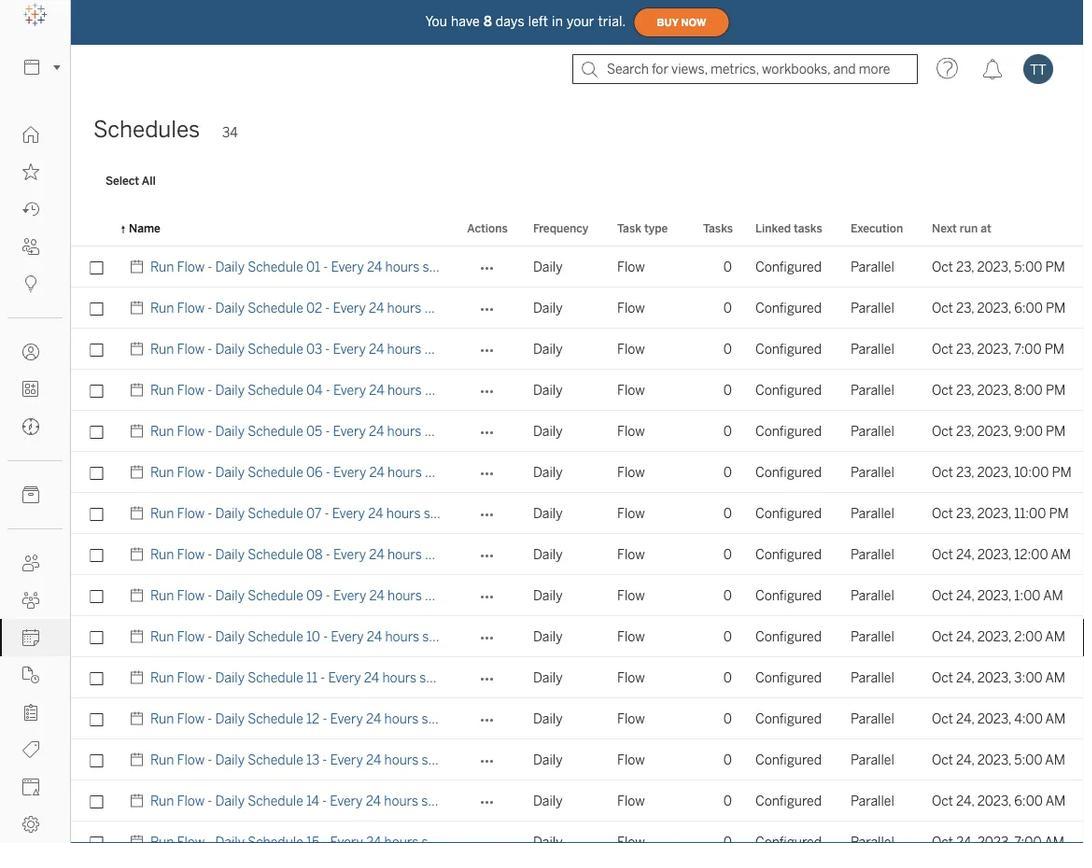 Task type: locate. For each thing, give the bounding box(es) containing it.
13 row from the top
[[71, 740, 1085, 781]]

10 run from the top
[[150, 629, 174, 645]]

1 horizontal spatial 11:00
[[1015, 506, 1047, 521]]

run flow - daily schedule 09 - every 24 hours starting at 1:00 am
[[150, 588, 538, 604]]

2023,
[[978, 259, 1012, 275], [978, 300, 1012, 316], [978, 341, 1012, 357], [978, 383, 1012, 398], [978, 424, 1012, 439], [978, 465, 1012, 480], [978, 506, 1012, 521], [978, 547, 1012, 562], [978, 588, 1012, 604], [978, 629, 1012, 645], [978, 670, 1012, 686], [978, 711, 1012, 727], [978, 753, 1012, 768], [978, 794, 1012, 809]]

24
[[367, 259, 382, 275], [369, 300, 384, 316], [369, 341, 384, 357], [369, 383, 385, 398], [369, 424, 384, 439], [369, 465, 385, 480], [368, 506, 384, 521], [369, 547, 385, 562], [369, 588, 385, 604], [367, 629, 382, 645], [364, 670, 380, 686], [366, 711, 382, 727], [366, 753, 381, 768], [366, 794, 381, 809]]

24 up run flow - daily schedule 13 - every 24 hours starting at 5:00 am
[[366, 711, 382, 727]]

configured for oct 23, 2023, 6:00 pm
[[756, 300, 822, 316]]

schedule inside "link"
[[248, 629, 303, 645]]

24, down oct 24, 2023, 5:00 am
[[957, 794, 975, 809]]

0 horizontal spatial 2:00
[[487, 629, 515, 645]]

schedule left 05
[[248, 424, 303, 439]]

hours for 05
[[387, 424, 422, 439]]

4 23, from the top
[[957, 383, 975, 398]]

oct down oct 24, 2023, 4:00 am
[[932, 753, 954, 768]]

oct for oct 24, 2023, 4:00 am
[[932, 711, 954, 727]]

1 horizontal spatial 1:00
[[1015, 588, 1041, 604]]

9 schedule image from the top
[[129, 822, 150, 844]]

2 2023, from the top
[[978, 300, 1012, 316]]

24 down run flow - daily schedule 06 - every 24 hours starting at 10:00 pm link
[[368, 506, 384, 521]]

schedule left 09
[[248, 588, 303, 604]]

1 horizontal spatial 8:00
[[1015, 383, 1043, 398]]

8 2023, from the top
[[978, 547, 1012, 562]]

at for run flow - daily schedule 03 - every 24 hours starting at 7:00 pm
[[474, 341, 486, 357]]

2 parallel from the top
[[851, 300, 895, 316]]

24 up run flow - daily schedule 05 - every 24 hours starting at 9:00 pm
[[369, 383, 385, 398]]

24 inside "link"
[[367, 629, 382, 645]]

hours inside run flow - daily schedule 10 - every 24 hours starting at 2:00 am "link"
[[385, 629, 420, 645]]

24 for 05
[[369, 424, 384, 439]]

4 24, from the top
[[957, 670, 975, 686]]

schedule image
[[129, 247, 150, 288], [129, 288, 150, 329], [129, 411, 150, 452], [129, 534, 150, 575], [129, 575, 150, 617], [129, 617, 150, 658], [129, 740, 150, 781], [129, 781, 150, 822], [129, 822, 150, 844]]

23, down oct 23, 2023, 9:00 pm on the bottom
[[957, 465, 975, 480]]

row containing run flow - daily schedule 08 - every 24 hours starting at 12:00 am
[[71, 534, 1085, 575]]

run flow - daily schedule 03 - every 24 hours starting at 7:00 pm
[[150, 341, 539, 357]]

3 0 from the top
[[724, 341, 732, 357]]

parallel for oct 23, 2023, 8:00 pm
[[851, 383, 895, 398]]

23, for oct 23, 2023, 11:00 pm
[[957, 506, 975, 521]]

oct up oct 23, 2023, 8:00 pm
[[932, 341, 954, 357]]

schedule left "01"
[[248, 259, 303, 275]]

hours inside run flow - daily schedule 11 - every 24 hours starting at 3:00 am link
[[382, 670, 417, 686]]

24, down oct 24, 2023, 2:00 am
[[957, 670, 975, 686]]

9:00
[[489, 424, 518, 439], [1015, 424, 1043, 439]]

1 horizontal spatial 10:00
[[1015, 465, 1049, 480]]

row containing run flow - daily schedule 03 - every 24 hours starting at 7:00 pm
[[71, 329, 1085, 370]]

6 parallel from the top
[[851, 465, 895, 480]]

oct 23, 2023, 6:00 pm
[[932, 300, 1066, 316]]

1 2:00 from the left
[[487, 629, 515, 645]]

every right 09
[[333, 588, 366, 604]]

0 horizontal spatial 1:00
[[489, 588, 516, 604]]

5 schedule image from the top
[[129, 658, 150, 699]]

run inside "link"
[[150, 629, 174, 645]]

schedule left 06
[[248, 465, 303, 480]]

13 schedule from the top
[[248, 753, 303, 768]]

schedule image for run flow - daily schedule 03 - every 24 hours starting at 7:00 pm
[[129, 329, 150, 370]]

1 oct from the top
[[932, 259, 954, 275]]

23, up oct 23, 2023, 8:00 pm
[[957, 341, 975, 357]]

2023, down "oct 24, 2023, 1:00 am"
[[978, 629, 1012, 645]]

every
[[331, 259, 364, 275], [333, 300, 366, 316], [333, 341, 366, 357], [333, 383, 366, 398], [333, 424, 366, 439], [333, 465, 366, 480], [332, 506, 365, 521], [333, 547, 366, 562], [333, 588, 366, 604], [331, 629, 364, 645], [328, 670, 361, 686], [330, 711, 363, 727], [330, 753, 363, 768], [330, 794, 363, 809]]

24, for oct 24, 2023, 3:00 am
[[957, 670, 975, 686]]

oct for oct 24, 2023, 6:00 am
[[932, 794, 954, 809]]

tasks
[[703, 221, 733, 235]]

you have 8 days left in your trial.
[[426, 14, 626, 29]]

schedule image for run flow - daily schedule 06 - every 24 hours starting at 10:00 pm
[[129, 452, 150, 493]]

23, up oct 24, 2023, 12:00 am
[[957, 506, 975, 521]]

row containing run flow - daily schedule 02 - every 24 hours starting at 6:00 pm
[[71, 288, 1085, 329]]

schedule left 10
[[248, 629, 303, 645]]

row containing run flow - daily schedule 04 - every 24 hours starting at 8:00 pm
[[71, 370, 1085, 411]]

4 schedule image from the top
[[129, 534, 150, 575]]

linked tasks
[[756, 221, 823, 235]]

schedule image for run flow - daily schedule 11 - every 24 hours starting at 3:00 am
[[129, 658, 150, 699]]

run flow - daily schedule 04 - every 24 hours starting at 8:00 pm link
[[150, 370, 541, 411]]

hours down run flow - daily schedule 08 - every 24 hours starting at 12:00 am link
[[388, 588, 422, 604]]

row group
[[71, 247, 1085, 844]]

01
[[306, 259, 321, 275]]

0 for run flow - daily schedule 10 - every 24 hours starting at 2:00 am
[[724, 629, 732, 645]]

24 for 11
[[364, 670, 380, 686]]

schedule left 08
[[248, 547, 303, 562]]

2023, down oct 23, 2023, 8:00 pm
[[978, 424, 1012, 439]]

have
[[451, 14, 480, 29]]

1 horizontal spatial 2:00
[[1015, 629, 1043, 645]]

12 run from the top
[[150, 711, 174, 727]]

14 row from the top
[[71, 781, 1085, 822]]

24 for 03
[[369, 341, 384, 357]]

1 run from the top
[[150, 259, 174, 275]]

2023, for oct 24, 2023, 1:00 am
[[978, 588, 1012, 604]]

hours down run flow - daily schedule 10 - every 24 hours starting at 2:00 am "link"
[[382, 670, 417, 686]]

run flow - daily schedule 04 - every 24 hours starting at 8:00 pm
[[150, 383, 541, 398]]

9 parallel from the top
[[851, 588, 895, 604]]

starting for run flow - daily schedule 01 - every 24 hours starting at 5:00 pm
[[423, 259, 469, 275]]

every right 12
[[330, 711, 363, 727]]

24 down the run flow - daily schedule 07 - every 24 hours starting at 11:00 pm link
[[369, 547, 385, 562]]

1 24, from the top
[[957, 547, 975, 562]]

run flow - daily schedule 01 - every 24 hours starting at 5:00 pm link
[[150, 247, 538, 288]]

9 2023, from the top
[[978, 588, 1012, 604]]

0 for run flow - daily schedule 03 - every 24 hours starting at 7:00 pm
[[724, 341, 732, 357]]

hours inside run flow - daily schedule 03 - every 24 hours starting at 7:00 pm link
[[387, 341, 422, 357]]

2 1:00 from the left
[[1015, 588, 1041, 604]]

schedule left 03
[[248, 341, 303, 357]]

hours inside "run flow - daily schedule 12 - every 24 hours starting at 4:00 am" link
[[385, 711, 419, 727]]

buy now
[[657, 17, 707, 28]]

hours inside run flow - daily schedule 13 - every 24 hours starting at 5:00 am link
[[384, 753, 419, 768]]

11 configured from the top
[[756, 670, 822, 686]]

13
[[306, 753, 320, 768]]

starting inside "link"
[[423, 629, 469, 645]]

oct down oct 24, 2023, 5:00 am
[[932, 794, 954, 809]]

8 parallel from the top
[[851, 547, 895, 562]]

hours inside run flow - daily schedule 05 - every 24 hours starting at 9:00 pm link
[[387, 424, 422, 439]]

parallel for oct 24, 2023, 3:00 am
[[851, 670, 895, 686]]

3 row from the top
[[71, 329, 1085, 370]]

1 horizontal spatial 7:00
[[1015, 341, 1042, 357]]

8:00
[[489, 383, 518, 398], [1015, 383, 1043, 398]]

1 horizontal spatial 3:00
[[1015, 670, 1043, 686]]

oct down oct 23, 2023, 9:00 pm on the bottom
[[932, 465, 954, 480]]

2023, up oct 23, 2023, 7:00 pm
[[978, 300, 1012, 316]]

in
[[552, 14, 563, 29]]

4 oct from the top
[[932, 383, 954, 398]]

1 horizontal spatial 4:00
[[1015, 711, 1043, 727]]

run flow - daily schedule 14 - every 24 hours starting at 6:00 am link
[[150, 781, 537, 822]]

3 24, from the top
[[957, 629, 975, 645]]

4 configured from the top
[[756, 383, 822, 398]]

8 row from the top
[[71, 534, 1085, 575]]

24 up run flow - daily schedule 03 - every 24 hours starting at 7:00 pm
[[369, 300, 384, 316]]

23, for oct 23, 2023, 8:00 pm
[[957, 383, 975, 398]]

5 23, from the top
[[957, 424, 975, 439]]

5:00
[[487, 259, 515, 275], [1015, 259, 1043, 275], [486, 753, 514, 768], [1015, 753, 1043, 768]]

2023, for oct 23, 2023, 5:00 pm
[[978, 259, 1012, 275]]

your
[[567, 14, 595, 29]]

24 down run flow - daily schedule 08 - every 24 hours starting at 12:00 am link
[[369, 588, 385, 604]]

8 run from the top
[[150, 547, 174, 562]]

0 for run flow - daily schedule 05 - every 24 hours starting at 9:00 pm
[[724, 424, 732, 439]]

2023, up oct 23, 2023, 6:00 pm
[[978, 259, 1012, 275]]

0 for run flow - daily schedule 08 - every 24 hours starting at 12:00 am
[[724, 547, 732, 562]]

parallel for oct 24, 2023, 4:00 am
[[851, 711, 895, 727]]

24, up oct 24, 2023, 5:00 am
[[957, 711, 975, 727]]

5 row from the top
[[71, 411, 1085, 452]]

every right 14
[[330, 794, 363, 809]]

4 schedule from the top
[[248, 383, 303, 398]]

3 run from the top
[[150, 341, 174, 357]]

1 row from the top
[[71, 247, 1085, 288]]

name
[[129, 221, 160, 235]]

run for run flow - daily schedule 05 - every 24 hours starting at 9:00 pm
[[150, 424, 174, 439]]

2023, up oct 23, 2023, 8:00 pm
[[978, 341, 1012, 357]]

10 configured from the top
[[756, 629, 822, 645]]

24 down run flow - daily schedule 13 - every 24 hours starting at 5:00 am link
[[366, 794, 381, 809]]

buy now button
[[634, 7, 730, 37]]

parallel for oct 23, 2023, 5:00 pm
[[851, 259, 895, 275]]

run for run flow - daily schedule 06 - every 24 hours starting at 10:00 pm
[[150, 465, 174, 480]]

oct up oct 24, 2023, 5:00 am
[[932, 711, 954, 727]]

11
[[306, 670, 318, 686]]

hours down run flow - daily schedule 13 - every 24 hours starting at 5:00 am link
[[384, 794, 419, 809]]

schedule for 10
[[248, 629, 303, 645]]

-
[[208, 259, 212, 275], [324, 259, 328, 275], [208, 300, 212, 316], [325, 300, 330, 316], [208, 341, 212, 357], [325, 341, 330, 357], [208, 383, 212, 398], [326, 383, 330, 398], [208, 424, 212, 439], [325, 424, 330, 439], [208, 465, 212, 480], [326, 465, 331, 480], [208, 506, 212, 521], [325, 506, 329, 521], [208, 547, 212, 562], [326, 547, 330, 562], [208, 588, 212, 604], [326, 588, 331, 604], [208, 629, 212, 645], [323, 629, 328, 645], [208, 670, 212, 686], [321, 670, 325, 686], [208, 711, 212, 727], [323, 711, 327, 727], [208, 753, 212, 768], [323, 753, 327, 768], [208, 794, 212, 809], [322, 794, 327, 809]]

schedule left 02
[[248, 300, 303, 316]]

1 schedule from the top
[[248, 259, 303, 275]]

every inside "link"
[[331, 629, 364, 645]]

every for 10
[[331, 629, 364, 645]]

7 0 from the top
[[724, 506, 732, 521]]

oct down oct 23, 2023, 8:00 pm
[[932, 424, 954, 439]]

5 configured from the top
[[756, 424, 822, 439]]

every for 12
[[330, 711, 363, 727]]

run flow - daily schedule 02 - every 24 hours starting at 6:00 pm
[[150, 300, 540, 316]]

parallel
[[851, 259, 895, 275], [851, 300, 895, 316], [851, 341, 895, 357], [851, 383, 895, 398], [851, 424, 895, 439], [851, 465, 895, 480], [851, 506, 895, 521], [851, 547, 895, 562], [851, 588, 895, 604], [851, 629, 895, 645], [851, 670, 895, 686], [851, 711, 895, 727], [851, 753, 895, 768], [851, 794, 895, 809]]

hours inside run flow - daily schedule 04 - every 24 hours starting at 8:00 pm link
[[388, 383, 422, 398]]

oct up oct 23, 2023, 7:00 pm
[[932, 300, 954, 316]]

every right 10
[[331, 629, 364, 645]]

4:00
[[486, 711, 515, 727], [1015, 711, 1043, 727]]

1 horizontal spatial 9:00
[[1015, 424, 1043, 439]]

hours inside run flow - daily schedule 09 - every 24 hours starting at 1:00 am link
[[388, 588, 422, 604]]

every right 04
[[333, 383, 366, 398]]

oct down "oct 24, 2023, 1:00 am"
[[932, 629, 954, 645]]

run for run flow - daily schedule 10 - every 24 hours starting at 2:00 am
[[150, 629, 174, 645]]

at for run flow - daily schedule 10 - every 24 hours starting at 2:00 am
[[472, 629, 484, 645]]

configured for oct 23, 2023, 7:00 pm
[[756, 341, 822, 357]]

schedule left "13"
[[248, 753, 303, 768]]

oct up "oct 24, 2023, 1:00 am"
[[932, 547, 954, 562]]

oct up oct 24, 2023, 2:00 am
[[932, 588, 954, 604]]

6:00
[[489, 300, 517, 316], [1015, 300, 1043, 316], [486, 794, 514, 809], [1015, 794, 1043, 809]]

11 row from the top
[[71, 658, 1085, 699]]

starting for run flow - daily schedule 09 - every 24 hours starting at 1:00 am
[[425, 588, 471, 604]]

10 2023, from the top
[[978, 629, 1012, 645]]

24 for 13
[[366, 753, 381, 768]]

2023, up oct 24, 2023, 2:00 am
[[978, 588, 1012, 604]]

7 24, from the top
[[957, 794, 975, 809]]

oct for oct 24, 2023, 5:00 am
[[932, 753, 954, 768]]

at for run flow - daily schedule 13 - every 24 hours starting at 5:00 am
[[471, 753, 483, 768]]

configured for oct 24, 2023, 5:00 am
[[756, 753, 822, 768]]

row containing run flow - daily schedule 01 - every 24 hours starting at 5:00 pm
[[71, 247, 1085, 288]]

schedule left 14
[[248, 794, 303, 809]]

2 schedule from the top
[[248, 300, 303, 316]]

2023, down oct 23, 2023, 9:00 pm on the bottom
[[978, 465, 1012, 480]]

0 horizontal spatial 7:00
[[489, 341, 516, 357]]

0 horizontal spatial 10:00
[[489, 465, 524, 480]]

23, for oct 23, 2023, 6:00 pm
[[957, 300, 975, 316]]

24, up oct 24, 2023, 2:00 am
[[957, 588, 975, 604]]

9 row from the top
[[71, 575, 1085, 617]]

hours inside run flow - daily schedule 06 - every 24 hours starting at 10:00 pm link
[[388, 465, 422, 480]]

flow inside "link"
[[177, 629, 205, 645]]

14 2023, from the top
[[978, 794, 1012, 809]]

0 horizontal spatial 11:00
[[488, 506, 520, 521]]

at for run flow - daily schedule 01 - every 24 hours starting at 5:00 pm
[[472, 259, 484, 275]]

24, for oct 24, 2023, 2:00 am
[[957, 629, 975, 645]]

24, up "oct 24, 2023, 1:00 am"
[[957, 547, 975, 562]]

1 horizontal spatial 12:00
[[1015, 547, 1049, 562]]

6:00 inside run flow - daily schedule 02 - every 24 hours starting at 6:00 pm link
[[489, 300, 517, 316]]

run for run flow - daily schedule 02 - every 24 hours starting at 6:00 pm
[[150, 300, 174, 316]]

every right 08
[[333, 547, 366, 562]]

3 schedule from the top
[[248, 341, 303, 357]]

at for run flow - daily schedule 05 - every 24 hours starting at 9:00 pm
[[474, 424, 486, 439]]

7 configured from the top
[[756, 506, 822, 521]]

10 parallel from the top
[[851, 629, 895, 645]]

5 0 from the top
[[724, 424, 732, 439]]

schedule image
[[129, 329, 150, 370], [129, 370, 150, 411], [129, 452, 150, 493], [129, 493, 150, 534], [129, 658, 150, 699], [129, 699, 150, 740]]

4 2023, from the top
[[978, 383, 1012, 398]]

3 parallel from the top
[[851, 341, 895, 357]]

oct 23, 2023, 7:00 pm
[[932, 341, 1065, 357]]

oct for oct 23, 2023, 5:00 pm
[[932, 259, 954, 275]]

10 schedule from the top
[[248, 629, 303, 645]]

9 schedule from the top
[[248, 588, 303, 604]]

run
[[150, 259, 174, 275], [150, 300, 174, 316], [150, 341, 174, 357], [150, 383, 174, 398], [150, 424, 174, 439], [150, 465, 174, 480], [150, 506, 174, 521], [150, 547, 174, 562], [150, 588, 174, 604], [150, 629, 174, 645], [150, 670, 174, 686], [150, 711, 174, 727], [150, 753, 174, 768], [150, 794, 174, 809]]

2 9:00 from the left
[[1015, 424, 1043, 439]]

at for run flow - daily schedule 08 - every 24 hours starting at 12:00 am
[[474, 547, 486, 562]]

hours down the run flow - daily schedule 07 - every 24 hours starting at 11:00 pm link
[[388, 547, 422, 562]]

grid containing run flow - daily schedule 01 - every 24 hours starting at 5:00 pm
[[71, 211, 1085, 844]]

hours for 06
[[388, 465, 422, 480]]

0 horizontal spatial 9:00
[[489, 424, 518, 439]]

schedule left 12
[[248, 711, 303, 727]]

schedule for 08
[[248, 547, 303, 562]]

4 parallel from the top
[[851, 383, 895, 398]]

type
[[645, 221, 668, 235]]

12 0 from the top
[[724, 711, 732, 727]]

12 schedule from the top
[[248, 711, 303, 727]]

hours for 13
[[384, 753, 419, 768]]

oct down next
[[932, 259, 954, 275]]

10 oct from the top
[[932, 629, 954, 645]]

hours for 11
[[382, 670, 417, 686]]

oct down oct 24, 2023, 2:00 am
[[932, 670, 954, 686]]

2023, up "oct 24, 2023, 1:00 am"
[[978, 547, 1012, 562]]

24 for 08
[[369, 547, 385, 562]]

hours down run flow - daily schedule 06 - every 24 hours starting at 10:00 pm link
[[387, 506, 421, 521]]

starting for run flow - daily schedule 12 - every 24 hours starting at 4:00 am
[[422, 711, 468, 727]]

starting
[[423, 259, 469, 275], [425, 300, 471, 316], [425, 341, 471, 357], [425, 383, 471, 398], [425, 424, 471, 439], [425, 465, 471, 480], [424, 506, 470, 521], [425, 547, 471, 562], [425, 588, 471, 604], [423, 629, 469, 645], [420, 670, 466, 686], [422, 711, 468, 727], [422, 753, 468, 768], [421, 794, 468, 809]]

24 down run flow - daily schedule 10 - every 24 hours starting at 2:00 am "link"
[[364, 670, 380, 686]]

at inside "link"
[[472, 629, 484, 645]]

run flow - daily schedule 05 - every 24 hours starting at 9:00 pm
[[150, 424, 540, 439]]

hours up run flow - daily schedule 06 - every 24 hours starting at 10:00 pm
[[387, 424, 422, 439]]

9 run from the top
[[150, 588, 174, 604]]

06
[[306, 465, 323, 480]]

hours inside run flow - daily schedule 14 - every 24 hours starting at 6:00 am link
[[384, 794, 419, 809]]

05
[[306, 424, 323, 439]]

hours down run flow - daily schedule 09 - every 24 hours starting at 1:00 am link
[[385, 629, 420, 645]]

24 for 07
[[368, 506, 384, 521]]

11 oct from the top
[[932, 670, 954, 686]]

daily
[[215, 259, 245, 275], [533, 259, 563, 275], [215, 300, 245, 316], [533, 300, 563, 316], [215, 341, 245, 357], [533, 341, 563, 357], [215, 383, 245, 398], [533, 383, 563, 398], [215, 424, 245, 439], [533, 424, 563, 439], [215, 465, 245, 480], [533, 465, 563, 480], [215, 506, 245, 521], [533, 506, 563, 521], [215, 547, 245, 562], [533, 547, 563, 562], [215, 588, 245, 604], [533, 588, 563, 604], [215, 629, 245, 645], [533, 629, 563, 645], [215, 670, 245, 686], [533, 670, 563, 686], [215, 711, 245, 727], [533, 711, 563, 727], [215, 753, 245, 768], [533, 753, 563, 768], [215, 794, 245, 809], [533, 794, 563, 809]]

at for run flow - daily schedule 07 - every 24 hours starting at 11:00 pm
[[473, 506, 485, 521]]

2:00
[[487, 629, 515, 645], [1015, 629, 1043, 645]]

schedule left 04
[[248, 383, 303, 398]]

10 0 from the top
[[724, 629, 732, 645]]

hours
[[385, 259, 420, 275], [387, 300, 422, 316], [387, 341, 422, 357], [388, 383, 422, 398], [387, 424, 422, 439], [388, 465, 422, 480], [387, 506, 421, 521], [388, 547, 422, 562], [388, 588, 422, 604], [385, 629, 420, 645], [382, 670, 417, 686], [385, 711, 419, 727], [384, 753, 419, 768], [384, 794, 419, 809]]

every right 05
[[333, 424, 366, 439]]

2023, down oct 24, 2023, 5:00 am
[[978, 794, 1012, 809]]

run flow - daily schedule 07 - every 24 hours starting at 11:00 pm link
[[150, 493, 543, 534]]

daily inside "link"
[[215, 629, 245, 645]]

23, down oct 23, 2023, 7:00 pm
[[957, 383, 975, 398]]

24, down oct 24, 2023, 4:00 am
[[957, 753, 975, 768]]

1 8:00 from the left
[[489, 383, 518, 398]]

14 oct from the top
[[932, 794, 954, 809]]

2023, for oct 23, 2023, 6:00 pm
[[978, 300, 1012, 316]]

hours up run flow - daily schedule 13 - every 24 hours starting at 5:00 am
[[385, 711, 419, 727]]

1 schedule image from the top
[[129, 247, 150, 288]]

hours up run flow - daily schedule 03 - every 24 hours starting at 7:00 pm
[[387, 300, 422, 316]]

13 run from the top
[[150, 753, 174, 768]]

row containing run flow - daily schedule 12 - every 24 hours starting at 4:00 am
[[71, 699, 1085, 740]]

hours inside run flow - daily schedule 02 - every 24 hours starting at 6:00 pm link
[[387, 300, 422, 316]]

row containing run flow - daily schedule 06 - every 24 hours starting at 10:00 pm
[[71, 452, 1085, 493]]

schedule left 11
[[248, 670, 303, 686]]

23, down next run at on the top of the page
[[957, 259, 975, 275]]

24 for 09
[[369, 588, 385, 604]]

5 schedule from the top
[[248, 424, 303, 439]]

every right "01"
[[331, 259, 364, 275]]

4 schedule image from the top
[[129, 493, 150, 534]]

every right 11
[[328, 670, 361, 686]]

schedule left 07
[[248, 506, 303, 521]]

24 up 'run flow - daily schedule 07 - every 24 hours starting at 11:00 pm'
[[369, 465, 385, 480]]

oct for oct 24, 2023, 12:00 am
[[932, 547, 954, 562]]

oct 24, 2023, 2:00 am
[[932, 629, 1066, 645]]

24 down run flow - daily schedule 09 - every 24 hours starting at 1:00 am link
[[367, 629, 382, 645]]

at for run flow - daily schedule 06 - every 24 hours starting at 10:00 pm
[[474, 465, 486, 480]]

starting for run flow - daily schedule 10 - every 24 hours starting at 2:00 am
[[423, 629, 469, 645]]

11 2023, from the top
[[978, 670, 1012, 686]]

24 down run flow - daily schedule 02 - every 24 hours starting at 6:00 pm link
[[369, 341, 384, 357]]

hours up run flow - daily schedule 05 - every 24 hours starting at 9:00 pm
[[388, 383, 422, 398]]

10:00
[[489, 465, 524, 480], [1015, 465, 1049, 480]]

8 oct from the top
[[932, 547, 954, 562]]

every right 02
[[333, 300, 366, 316]]

next
[[932, 221, 957, 235]]

23, for oct 23, 2023, 9:00 pm
[[957, 424, 975, 439]]

6 schedule from the top
[[248, 465, 303, 480]]

4 row from the top
[[71, 370, 1085, 411]]

every right 07
[[332, 506, 365, 521]]

run for run flow - daily schedule 03 - every 24 hours starting at 7:00 pm
[[150, 341, 174, 357]]

7 oct from the top
[[932, 506, 954, 521]]

schedule for 09
[[248, 588, 303, 604]]

12 configured from the top
[[756, 711, 822, 727]]

hours up run flow - daily schedule 02 - every 24 hours starting at 6:00 pm
[[385, 259, 420, 275]]

12:00
[[489, 547, 523, 562], [1015, 547, 1049, 562]]

3 oct from the top
[[932, 341, 954, 357]]

left
[[528, 14, 548, 29]]

every for 04
[[333, 383, 366, 398]]

24,
[[957, 547, 975, 562], [957, 588, 975, 604], [957, 629, 975, 645], [957, 670, 975, 686], [957, 711, 975, 727], [957, 753, 975, 768], [957, 794, 975, 809]]

oct for oct 23, 2023, 11:00 pm
[[932, 506, 954, 521]]

5 run from the top
[[150, 424, 174, 439]]

row containing run flow - daily schedule 13 - every 24 hours starting at 5:00 am
[[71, 740, 1085, 781]]

0 horizontal spatial 3:00
[[484, 670, 512, 686]]

24 up run flow - daily schedule 02 - every 24 hours starting at 6:00 pm
[[367, 259, 382, 275]]

schedule image for run flow - daily schedule 14 - every 24 hours starting at 6:00 am
[[129, 781, 150, 822]]

hours down "run flow - daily schedule 12 - every 24 hours starting at 4:00 am" link
[[384, 753, 419, 768]]

every right 06
[[333, 465, 366, 480]]

every right 03
[[333, 341, 366, 357]]

grid
[[71, 211, 1085, 844]]

hours inside run flow - daily schedule 08 - every 24 hours starting at 12:00 am link
[[388, 547, 422, 562]]

0 for run flow - daily schedule 14 - every 24 hours starting at 6:00 am
[[724, 794, 732, 809]]

2023, down oct 23, 2023, 7:00 pm
[[978, 383, 1012, 398]]

hours down run flow - daily schedule 02 - every 24 hours starting at 6:00 pm link
[[387, 341, 422, 357]]

13 configured from the top
[[756, 753, 822, 768]]

14 configured from the top
[[756, 794, 822, 809]]

9 oct from the top
[[932, 588, 954, 604]]

14 run from the top
[[150, 794, 174, 809]]

12 parallel from the top
[[851, 711, 895, 727]]

23, up oct 23, 2023, 7:00 pm
[[957, 300, 975, 316]]

0 for run flow - daily schedule 12 - every 24 hours starting at 4:00 am
[[724, 711, 732, 727]]

oct down oct 23, 2023, 7:00 pm
[[932, 383, 954, 398]]

0 horizontal spatial 8:00
[[489, 383, 518, 398]]

row
[[71, 247, 1085, 288], [71, 288, 1085, 329], [71, 329, 1085, 370], [71, 370, 1085, 411], [71, 411, 1085, 452], [71, 452, 1085, 493], [71, 493, 1085, 534], [71, 534, 1085, 575], [71, 575, 1085, 617], [71, 617, 1085, 658], [71, 658, 1085, 699], [71, 699, 1085, 740], [71, 740, 1085, 781], [71, 781, 1085, 822], [71, 822, 1085, 844]]

hours inside the run flow - daily schedule 07 - every 24 hours starting at 11:00 pm link
[[387, 506, 421, 521]]

1:00
[[489, 588, 516, 604], [1015, 588, 1041, 604]]

0 horizontal spatial 4:00
[[486, 711, 515, 727]]

2 24, from the top
[[957, 588, 975, 604]]

run flow - daily schedule 10 - every 24 hours starting at 2:00 am link
[[150, 617, 538, 658]]

run flow - daily schedule 02 - every 24 hours starting at 6:00 pm link
[[150, 288, 540, 329]]

2 row from the top
[[71, 288, 1085, 329]]

0 horizontal spatial 12:00
[[489, 547, 523, 562]]

starting for run flow - daily schedule 04 - every 24 hours starting at 8:00 pm
[[425, 383, 471, 398]]

7 23, from the top
[[957, 506, 975, 521]]

6 configured from the top
[[756, 465, 822, 480]]

5 parallel from the top
[[851, 424, 895, 439]]

every for 02
[[333, 300, 366, 316]]

12 row from the top
[[71, 699, 1085, 740]]

3 2023, from the top
[[978, 341, 1012, 357]]

8
[[484, 14, 492, 29]]

configured for oct 24, 2023, 12:00 am
[[756, 547, 822, 562]]

2023, down oct 24, 2023, 2:00 am
[[978, 670, 1012, 686]]

2023, for oct 24, 2023, 6:00 am
[[978, 794, 1012, 809]]

1 2023, from the top
[[978, 259, 1012, 275]]

8 schedule from the top
[[248, 547, 303, 562]]

2:00 inside run flow - daily schedule 10 - every 24 hours starting at 2:00 am "link"
[[487, 629, 515, 645]]

5 2023, from the top
[[978, 424, 1012, 439]]

starting for run flow - daily schedule 13 - every 24 hours starting at 5:00 am
[[422, 753, 468, 768]]

2023, up oct 24, 2023, 12:00 am
[[978, 506, 1012, 521]]

oct up oct 24, 2023, 12:00 am
[[932, 506, 954, 521]]

configured
[[756, 259, 822, 275], [756, 300, 822, 316], [756, 341, 822, 357], [756, 383, 822, 398], [756, 424, 822, 439], [756, 465, 822, 480], [756, 506, 822, 521], [756, 547, 822, 562], [756, 588, 822, 604], [756, 629, 822, 645], [756, 670, 822, 686], [756, 711, 822, 727], [756, 753, 822, 768], [756, 794, 822, 809]]

tasks
[[794, 221, 823, 235]]

schedule for 07
[[248, 506, 303, 521]]

hours up 'run flow - daily schedule 07 - every 24 hours starting at 11:00 pm'
[[388, 465, 422, 480]]

configured for oct 24, 2023, 1:00 am
[[756, 588, 822, 604]]

2 23, from the top
[[957, 300, 975, 316]]

1 configured from the top
[[756, 259, 822, 275]]

2023, down oct 24, 2023, 4:00 am
[[978, 753, 1012, 768]]

hours inside run flow - daily schedule 01 - every 24 hours starting at 5:00 pm link
[[385, 259, 420, 275]]

24, down "oct 24, 2023, 1:00 am"
[[957, 629, 975, 645]]

2 run from the top
[[150, 300, 174, 316]]

23, down oct 23, 2023, 8:00 pm
[[957, 424, 975, 439]]

24 down "run flow - daily schedule 12 - every 24 hours starting at 4:00 am" link
[[366, 753, 381, 768]]

0 for run flow - daily schedule 07 - every 24 hours starting at 11:00 pm
[[724, 506, 732, 521]]

2023, up oct 24, 2023, 5:00 am
[[978, 711, 1012, 727]]

every right "13"
[[330, 753, 363, 768]]

oct 24, 2023, 5:00 am
[[932, 753, 1066, 768]]

0 for run flow - daily schedule 09 - every 24 hours starting at 1:00 am
[[724, 588, 732, 604]]

24 up run flow - daily schedule 06 - every 24 hours starting at 10:00 pm
[[369, 424, 384, 439]]



Task type: vqa. For each thing, say whether or not it's contained in the screenshot.


Task type: describe. For each thing, give the bounding box(es) containing it.
row containing run flow - daily schedule 07 - every 24 hours starting at 11:00 pm
[[71, 493, 1085, 534]]

run flow - daily schedule 05 - every 24 hours starting at 9:00 pm link
[[150, 411, 540, 452]]

every for 06
[[333, 465, 366, 480]]

schedules
[[93, 116, 200, 143]]

select all
[[106, 174, 156, 187]]

parallel for oct 24, 2023, 2:00 am
[[851, 629, 895, 645]]

run flow - daily schedule 07 - every 24 hours starting at 11:00 pm
[[150, 506, 543, 521]]

run for run flow - daily schedule 13 - every 24 hours starting at 5:00 am
[[150, 753, 174, 768]]

15 row from the top
[[71, 822, 1085, 844]]

task
[[618, 221, 642, 235]]

24 for 10
[[367, 629, 382, 645]]

6:00 inside run flow - daily schedule 14 - every 24 hours starting at 6:00 am link
[[486, 794, 514, 809]]

run
[[960, 221, 978, 235]]

24, for oct 24, 2023, 4:00 am
[[957, 711, 975, 727]]

2 2:00 from the left
[[1015, 629, 1043, 645]]

run flow - daily schedule 10 - every 24 hours starting at 2:00 am
[[150, 629, 538, 645]]

configured for oct 23, 2023, 10:00 pm
[[756, 465, 822, 480]]

days
[[496, 14, 525, 29]]

04
[[306, 383, 323, 398]]

linked
[[756, 221, 791, 235]]

2 8:00 from the left
[[1015, 383, 1043, 398]]

24 for 04
[[369, 383, 385, 398]]

run for run flow - daily schedule 09 - every 24 hours starting at 1:00 am
[[150, 588, 174, 604]]

at for run flow - daily schedule 04 - every 24 hours starting at 8:00 pm
[[474, 383, 486, 398]]

2023, for oct 23, 2023, 8:00 pm
[[978, 383, 1012, 398]]

run flow - daily schedule 13 - every 24 hours starting at 5:00 am link
[[150, 740, 537, 781]]

at for run flow - daily schedule 11 - every 24 hours starting at 3:00 am
[[469, 670, 481, 686]]

oct 23, 2023, 8:00 pm
[[932, 383, 1066, 398]]

1 7:00 from the left
[[489, 341, 516, 357]]

schedule image for run flow - daily schedule 09 - every 24 hours starting at 1:00 am
[[129, 575, 150, 617]]

run flow - daily schedule 08 - every 24 hours starting at 12:00 am
[[150, 547, 546, 562]]

07
[[306, 506, 322, 521]]

configured for oct 23, 2023, 9:00 pm
[[756, 424, 822, 439]]

14
[[306, 794, 319, 809]]

hours for 14
[[384, 794, 419, 809]]

run for run flow - daily schedule 14 - every 24 hours starting at 6:00 am
[[150, 794, 174, 809]]

1 4:00 from the left
[[486, 711, 515, 727]]

run flow - daily schedule 01 - every 24 hours starting at 5:00 pm
[[150, 259, 538, 275]]

at for run flow - daily schedule 02 - every 24 hours starting at 6:00 pm
[[474, 300, 486, 316]]

2023, for oct 24, 2023, 3:00 am
[[978, 670, 1012, 686]]

actions
[[467, 221, 508, 235]]

schedule for 12
[[248, 711, 303, 727]]

2023, for oct 23, 2023, 11:00 pm
[[978, 506, 1012, 521]]

oct for oct 24, 2023, 3:00 am
[[932, 670, 954, 686]]

row containing run flow - daily schedule 09 - every 24 hours starting at 1:00 am
[[71, 575, 1085, 617]]

main navigation. press the up and down arrow keys to access links. element
[[0, 116, 70, 844]]

oct for oct 23, 2023, 7:00 pm
[[932, 341, 954, 357]]

parallel for oct 23, 2023, 11:00 pm
[[851, 506, 895, 521]]

row containing run flow - daily schedule 11 - every 24 hours starting at 3:00 am
[[71, 658, 1085, 699]]

schedule image for run flow - daily schedule 01 - every 24 hours starting at 5:00 pm
[[129, 247, 150, 288]]

schedule for 06
[[248, 465, 303, 480]]

1 10:00 from the left
[[489, 465, 524, 480]]

row containing run flow - daily schedule 14 - every 24 hours starting at 6:00 am
[[71, 781, 1085, 822]]

now
[[682, 17, 707, 28]]

2023, for oct 23, 2023, 10:00 pm
[[978, 465, 1012, 480]]

starting for run flow - daily schedule 06 - every 24 hours starting at 10:00 pm
[[425, 465, 471, 480]]

trial.
[[598, 14, 626, 29]]

run flow - daily schedule 08 - every 24 hours starting at 12:00 am link
[[150, 534, 546, 575]]

parallel for oct 24, 2023, 12:00 am
[[851, 547, 895, 562]]

row containing run flow - daily schedule 10 - every 24 hours starting at 2:00 am
[[71, 617, 1085, 658]]

configured for oct 24, 2023, 3:00 am
[[756, 670, 822, 686]]

2 12:00 from the left
[[1015, 547, 1049, 562]]

run flow - daily schedule 11 - every 24 hours starting at 3:00 am
[[150, 670, 535, 686]]

frequency
[[533, 221, 589, 235]]

schedule image for run flow - daily schedule 04 - every 24 hours starting at 8:00 pm
[[129, 370, 150, 411]]

24 for 02
[[369, 300, 384, 316]]

34
[[222, 125, 238, 141]]

2 11:00 from the left
[[1015, 506, 1047, 521]]

every for 03
[[333, 341, 366, 357]]

0 for run flow - daily schedule 04 - every 24 hours starting at 8:00 pm
[[724, 383, 732, 398]]

schedule for 03
[[248, 341, 303, 357]]

oct 23, 2023, 9:00 pm
[[932, 424, 1066, 439]]

oct 24, 2023, 3:00 am
[[932, 670, 1066, 686]]

run flow - daily schedule 06 - every 24 hours starting at 10:00 pm
[[150, 465, 547, 480]]

row group containing run flow - daily schedule 01 - every 24 hours starting at 5:00 pm
[[71, 247, 1085, 844]]

select
[[106, 174, 139, 187]]

schedule for 14
[[248, 794, 303, 809]]

task type
[[618, 221, 668, 235]]

every for 13
[[330, 753, 363, 768]]

schedule for 02
[[248, 300, 303, 316]]

starting for run flow - daily schedule 08 - every 24 hours starting at 12:00 am
[[425, 547, 471, 562]]

run flow - daily schedule 06 - every 24 hours starting at 10:00 pm link
[[150, 452, 547, 493]]

oct 24, 2023, 1:00 am
[[932, 588, 1064, 604]]

parallel for oct 24, 2023, 1:00 am
[[851, 588, 895, 604]]

starting for run flow - daily schedule 03 - every 24 hours starting at 7:00 pm
[[425, 341, 471, 357]]

parallel for oct 23, 2023, 7:00 pm
[[851, 341, 895, 357]]

am inside "link"
[[518, 629, 538, 645]]

hours for 03
[[387, 341, 422, 357]]

schedule for 04
[[248, 383, 303, 398]]

oct 23, 2023, 5:00 pm
[[932, 259, 1066, 275]]

starting for run flow - daily schedule 07 - every 24 hours starting at 11:00 pm
[[424, 506, 470, 521]]

0 for run flow - daily schedule 06 - every 24 hours starting at 10:00 pm
[[724, 465, 732, 480]]

oct for oct 24, 2023, 1:00 am
[[932, 588, 954, 604]]

1 11:00 from the left
[[488, 506, 520, 521]]

08
[[306, 547, 323, 562]]

you
[[426, 14, 448, 29]]

run for run flow - daily schedule 08 - every 24 hours starting at 12:00 am
[[150, 547, 174, 562]]

every for 01
[[331, 259, 364, 275]]

run for run flow - daily schedule 04 - every 24 hours starting at 8:00 pm
[[150, 383, 174, 398]]

oct 23, 2023, 11:00 pm
[[932, 506, 1069, 521]]

oct 24, 2023, 4:00 am
[[932, 711, 1066, 727]]

03
[[306, 341, 322, 357]]

2 7:00 from the left
[[1015, 341, 1042, 357]]

starting for run flow - daily schedule 05 - every 24 hours starting at 9:00 pm
[[425, 424, 471, 439]]

run flow - daily schedule 12 - every 24 hours starting at 4:00 am link
[[150, 699, 537, 740]]

configured for oct 23, 2023, 5:00 pm
[[756, 259, 822, 275]]

schedule for 11
[[248, 670, 303, 686]]

buy
[[657, 17, 679, 28]]

run flow - daily schedule 14 - every 24 hours starting at 6:00 am
[[150, 794, 537, 809]]

2 3:00 from the left
[[1015, 670, 1043, 686]]

oct 23, 2023, 10:00 pm
[[932, 465, 1072, 480]]

09
[[306, 588, 323, 604]]

02
[[306, 300, 322, 316]]

2023, for oct 24, 2023, 4:00 am
[[978, 711, 1012, 727]]

0 for run flow - daily schedule 11 - every 24 hours starting at 3:00 am
[[724, 670, 732, 686]]

run flow - daily schedule 12 - every 24 hours starting at 4:00 am
[[150, 711, 537, 727]]

1 3:00 from the left
[[484, 670, 512, 686]]

1 9:00 from the left
[[489, 424, 518, 439]]

configured for oct 24, 2023, 4:00 am
[[756, 711, 822, 727]]

24 for 12
[[366, 711, 382, 727]]

run flow - daily schedule 11 - every 24 hours starting at 3:00 am link
[[150, 658, 535, 699]]

Search for views, metrics, workbooks, and more text field
[[573, 54, 918, 84]]

at for run flow - daily schedule 14 - every 24 hours starting at 6:00 am
[[471, 794, 483, 809]]

schedule image for run flow - daily schedule 02 - every 24 hours starting at 6:00 pm
[[129, 288, 150, 329]]

run flow - daily schedule 03 - every 24 hours starting at 7:00 pm link
[[150, 329, 539, 370]]

24, for oct 24, 2023, 6:00 am
[[957, 794, 975, 809]]

23, for oct 23, 2023, 7:00 pm
[[957, 341, 975, 357]]

execution
[[851, 221, 904, 235]]

24 for 06
[[369, 465, 385, 480]]

schedule image for run flow - daily schedule 07 - every 24 hours starting at 11:00 pm
[[129, 493, 150, 534]]

run for run flow - daily schedule 01 - every 24 hours starting at 5:00 pm
[[150, 259, 174, 275]]

run flow - daily schedule 13 - every 24 hours starting at 5:00 am
[[150, 753, 537, 768]]

oct 24, 2023, 12:00 am
[[932, 547, 1072, 562]]

10
[[306, 629, 320, 645]]

1 12:00 from the left
[[489, 547, 523, 562]]

row containing run flow - daily schedule 05 - every 24 hours starting at 9:00 pm
[[71, 411, 1085, 452]]

schedule image for run flow - daily schedule 05 - every 24 hours starting at 9:00 pm
[[129, 411, 150, 452]]

schedule for 13
[[248, 753, 303, 768]]

0 for run flow - daily schedule 01 - every 24 hours starting at 5:00 pm
[[724, 259, 732, 275]]

hours for 08
[[388, 547, 422, 562]]

all
[[142, 174, 156, 187]]

24 for 01
[[367, 259, 382, 275]]

parallel for oct 23, 2023, 9:00 pm
[[851, 424, 895, 439]]

schedule for 01
[[248, 259, 303, 275]]

hours for 02
[[387, 300, 422, 316]]

1 1:00 from the left
[[489, 588, 516, 604]]

2 10:00 from the left
[[1015, 465, 1049, 480]]

parallel for oct 24, 2023, 5:00 am
[[851, 753, 895, 768]]

2023, for oct 24, 2023, 2:00 am
[[978, 629, 1012, 645]]

every for 14
[[330, 794, 363, 809]]

every for 07
[[332, 506, 365, 521]]

24, for oct 24, 2023, 12:00 am
[[957, 547, 975, 562]]

run flow - daily schedule 09 - every 24 hours starting at 1:00 am link
[[150, 575, 538, 617]]

starting for run flow - daily schedule 11 - every 24 hours starting at 3:00 am
[[420, 670, 466, 686]]

every for 08
[[333, 547, 366, 562]]

select all button
[[93, 169, 168, 192]]

2 4:00 from the left
[[1015, 711, 1043, 727]]

schedule image for run flow - daily schedule 13 - every 24 hours starting at 5:00 am
[[129, 740, 150, 781]]

12
[[306, 711, 320, 727]]

starting for run flow - daily schedule 02 - every 24 hours starting at 6:00 pm
[[425, 300, 471, 316]]

oct 24, 2023, 6:00 am
[[932, 794, 1066, 809]]

next run at
[[932, 221, 992, 235]]



